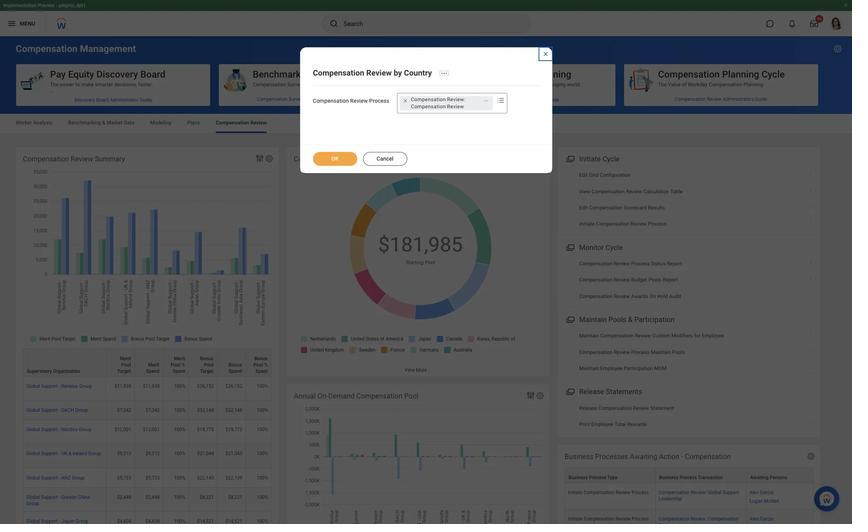 Task type: vqa. For each thing, say whether or not it's contained in the screenshot.


Task type: locate. For each thing, give the bounding box(es) containing it.
2 horizontal spatial merit
[[174, 357, 185, 362]]

benchmarking & market data down so
[[68, 120, 134, 126]]

review: for the compensation review: global support leadership 'link'
[[691, 491, 707, 496]]

1 $8,221 from the left
[[200, 495, 214, 501]]

1 horizontal spatial $14,521
[[226, 519, 242, 525]]

a left 'changing'
[[541, 82, 544, 88]]

1 alex garcia from the top
[[750, 491, 774, 496]]

global left anz
[[26, 476, 40, 481]]

review: for the compensation review: compensation review element
[[447, 97, 466, 102]]

global support - japan group
[[26, 519, 88, 525]]

prompts image
[[496, 96, 506, 105]]

2 alex from the top
[[750, 517, 759, 523]]

2 vertical spatial cycle
[[606, 244, 623, 252]]

planning for sales planning
[[469, 220, 489, 226]]

1 horizontal spatial benchmarking & market data
[[253, 69, 377, 80]]

1 horizontal spatial merit
[[148, 363, 159, 368]]

service.
[[132, 208, 150, 214]]

% for bonus
[[264, 363, 268, 368]]

1 horizontal spatial by
[[394, 68, 402, 78]]

1 garcia from the top
[[760, 491, 774, 496]]

adaptive down planning
[[478, 97, 497, 103]]

compensation review administrators guide
[[675, 97, 768, 102]]

initiate compensation review process element for compensation review: global support leadership
[[568, 489, 649, 496]]

spend for bonus
[[229, 369, 242, 375]]

tab list
[[8, 114, 844, 133]]

adaptive up software
[[495, 69, 532, 80]]

employee for mom
[[601, 366, 623, 372]]

pool for bonus pool % spent
[[254, 363, 263, 368]]

machine
[[178, 138, 197, 144]]

alex garcia up logan mcneil link
[[750, 491, 774, 496]]

chevron right image inside initiate compensation review process link
[[806, 219, 816, 227]]

bonus inside bonus pool % spent
[[254, 357, 268, 362]]

row containing business process type
[[565, 468, 814, 484]]

maintain compensation review custom modifiers for employee
[[579, 333, 724, 339]]

0 horizontal spatial country
[[375, 155, 399, 163]]

& inside 'tab list'
[[102, 120, 105, 126]]

row containing global support - benelux group
[[23, 377, 272, 402]]

0 vertical spatial pools
[[649, 277, 662, 283]]

chevron right image inside compensation review process status report link
[[806, 258, 816, 266]]

data inside a consistent security model for self-service. give your teams the granular reporting they need with discovery boards for ad hoc analysis, all within the applications they use every day. and count on your sensitive data remaining secure.
[[125, 227, 135, 233]]

1 horizontal spatial view
[[579, 189, 590, 195]]

list
[[558, 167, 821, 233], [558, 256, 821, 305], [558, 328, 821, 377], [558, 401, 821, 433]]

list for maintain pools & participation
[[558, 328, 821, 377]]

release for release statements
[[579, 388, 604, 397]]

make down complete
[[129, 107, 141, 113]]

target up $11,939
[[117, 369, 131, 375]]

data inside an intelligent data core. we bring everything—financial and workforce transactions, third- party and legacy application data, budgets and plans, peer benchmarks, and more—into a single system.
[[81, 164, 91, 170]]

global down "supervisory"
[[26, 384, 40, 390]]

release statements
[[579, 388, 642, 397]]

what it is?
[[253, 94, 277, 100]]

1 vertical spatial you
[[110, 107, 118, 113]]

1 vertical spatial employee
[[601, 366, 623, 372]]

statement
[[651, 406, 674, 412]]

0 vertical spatial alex
[[750, 491, 759, 496]]

compensation review: compensation review down compensation review: global support leadership
[[659, 517, 739, 525]]

alex inside items selected list
[[750, 491, 759, 496]]

management up pay equity discovery board
[[80, 43, 136, 54]]

1 vertical spatial benchmarking & market data
[[68, 120, 134, 126]]

monitor cycle
[[579, 244, 623, 252]]

management for compensation survey management administrator guide
[[304, 97, 332, 102]]

compensation review by country inside dialog
[[313, 68, 432, 78]]

adaptive planning administrator guide
[[478, 97, 559, 103]]

people,
[[50, 107, 66, 113]]

have
[[74, 94, 85, 100]]

logan mcneil link
[[750, 498, 779, 505]]

maintain employee participation mom
[[579, 366, 667, 372]]

1 $14,521 from the left
[[197, 519, 214, 525]]

global down global support - greater china group
[[26, 519, 40, 525]]

1 alex from the top
[[750, 491, 759, 496]]

makes
[[71, 101, 86, 106]]

compensation inside view compensation review calculation table link
[[592, 189, 625, 195]]

compensation review process status report link
[[558, 256, 821, 272]]

chevron right image for maintain
[[806, 347, 816, 355]]

row containing global support - nordics group
[[23, 421, 272, 445]]

awaiting inside "popup button"
[[750, 476, 769, 481]]

2 vertical spatial a
[[116, 183, 119, 188]]

alex garcia
[[750, 491, 774, 496], [750, 517, 774, 523]]

0 vertical spatial compensation review: compensation review
[[411, 97, 466, 110]]

$12,001 up $9,312
[[143, 428, 160, 433]]

bonus for bonus pool target
[[200, 357, 214, 362]]

global down the transaction
[[708, 491, 722, 496]]

3 list from the top
[[558, 328, 821, 377]]

global down global support - anz group
[[26, 495, 40, 501]]

compensation inside edit compensation scorecard results link
[[589, 205, 623, 211]]

list containing edit grid configuration
[[558, 167, 821, 233]]

1 $26,152 from the left
[[197, 384, 214, 390]]

0 horizontal spatial discovery
[[75, 97, 95, 103]]

0 horizontal spatial compensation review: compensation review
[[411, 97, 466, 110]]

0 horizontal spatial $7,342
[[117, 408, 131, 414]]

pay
[[50, 69, 66, 80]]

2 horizontal spatial make
[[145, 94, 157, 100]]

2 vertical spatial pools
[[672, 350, 685, 356]]

1 list from the top
[[558, 167, 821, 233]]

1 initiate compensation review process element from the top
[[568, 489, 649, 496]]

in
[[131, 151, 136, 157]]

2 release from the top
[[579, 406, 597, 412]]

1 horizontal spatial $32,148
[[226, 408, 242, 414]]

1 vertical spatial report
[[663, 277, 678, 283]]

1 horizontal spatial target
[[200, 369, 214, 375]]

data down the learning,
[[56, 151, 66, 157]]

3 chevron right image from the top
[[806, 258, 816, 266]]

0 vertical spatial review:
[[447, 97, 466, 102]]

security
[[80, 208, 98, 214]]

1 vertical spatial menu group image
[[565, 314, 575, 325]]

surface
[[94, 151, 111, 157]]

annual on-demand compensation pool element
[[287, 385, 550, 525]]

1 horizontal spatial bonus
[[229, 363, 242, 368]]

and
[[68, 107, 76, 113], [728, 132, 736, 138], [71, 145, 79, 151], [84, 151, 92, 157], [119, 170, 128, 176], [63, 176, 71, 182], [147, 176, 156, 182], [81, 183, 89, 188]]

list containing compensation review process status report
[[558, 256, 821, 305]]

compensation inside compensation review by country element
[[294, 155, 340, 163]]

1 $7,342 from the left
[[117, 408, 131, 414]]

list for release statements
[[558, 401, 821, 433]]

1 $5,723 from the left
[[117, 476, 131, 481]]

administrator down compensation review by country link
[[333, 97, 362, 102]]

edit down edit grid configuration
[[579, 205, 588, 211]]

0 vertical spatial garcia
[[760, 491, 774, 496]]

budget
[[631, 277, 648, 283]]

data down the "within"
[[125, 227, 135, 233]]

compensation review by country inside $181,985 main content
[[294, 155, 399, 163]]

country inside compensation review by country element
[[375, 155, 399, 163]]

to inside the data—you have tons of it, but how do you make sense of it? workday makes it easy to get a complete picture of your finances, people, and operations so you can make more informed decisions.
[[104, 101, 108, 106]]

understand
[[159, 151, 185, 157]]

1 horizontal spatial market
[[325, 69, 355, 80]]

of inside augmented analytics to answer your questions. workday combines pattern detection, graph processing, machine learning, and natural language generation to search through millions of data points, and surface insights in simple-to-understand stories.
[[50, 151, 55, 157]]

1 horizontal spatial $5,723
[[146, 476, 160, 481]]

support for $4,604
[[41, 519, 58, 525]]

global for $4,604
[[26, 519, 40, 525]]

peer
[[172, 176, 182, 182]]

$7,342 down the $11,938 on the bottom left of the page
[[146, 408, 160, 414]]

the right the "within"
[[134, 220, 141, 226]]

1 spent from the left
[[173, 369, 185, 375]]

$12,001 up $9,313
[[114, 428, 131, 433]]

chevron right image inside print employee total rewards link
[[806, 419, 816, 427]]

2 initiate compensation review process element from the top
[[568, 516, 649, 523]]

maintain employee participation mom link
[[558, 361, 821, 377]]

0 horizontal spatial view
[[405, 368, 415, 374]]

4 list from the top
[[558, 401, 821, 433]]

0 vertical spatial by
[[394, 68, 402, 78]]

2 $14,521 from the left
[[226, 519, 242, 525]]

bonus inside bonus pool target
[[200, 357, 214, 362]]

2 $12,001 from the left
[[143, 428, 160, 433]]

1 edit from the top
[[579, 172, 588, 178]]

spent left bonus pool target popup button
[[173, 369, 185, 375]]

workday up the learning,
[[50, 138, 70, 144]]

merit inside the merit pool % spent
[[174, 357, 185, 362]]

0 horizontal spatial %
[[182, 363, 185, 368]]

support left anz
[[41, 476, 58, 481]]

1 chevron right image from the top
[[806, 186, 816, 194]]

compensation review process
[[313, 98, 389, 104]]

initiate compensation review process link
[[558, 216, 821, 233]]

$5,723
[[117, 476, 131, 481], [146, 476, 160, 481]]

awaiting left persons
[[750, 476, 769, 481]]

pool inside bonus pool target
[[204, 363, 214, 368]]

0 vertical spatial menu group image
[[565, 242, 575, 253]]

ability
[[658, 94, 672, 100]]

1 vertical spatial survey
[[289, 97, 303, 102]]

notifications large image
[[788, 20, 796, 28]]

1 horizontal spatial $26,152
[[226, 384, 242, 390]]

so
[[103, 107, 109, 113]]

garcia down logan mcneil
[[760, 517, 774, 523]]

0 horizontal spatial benchmarking
[[68, 120, 101, 126]]

a inside an intelligent data core. we bring everything—financial and workforce transactions, third- party and legacy application data, budgets and plans, peer benchmarks, and more—into a single system.
[[116, 183, 119, 188]]

$32,148 up $19,773
[[197, 408, 214, 414]]

2 target from the left
[[200, 369, 214, 375]]

1 alex garcia link from the top
[[750, 489, 774, 496]]

an
[[50, 164, 56, 170]]

merit up the $11,938 on the bottom left of the page
[[148, 363, 159, 368]]

menu group image
[[565, 242, 575, 253], [565, 314, 575, 325]]

bonus for bonus spend
[[229, 363, 242, 368]]

compensation inside annual on-demand compensation pool element
[[356, 392, 403, 401]]

0 horizontal spatial spent
[[173, 369, 185, 375]]

by left cancel
[[366, 155, 373, 163]]

discovery up "operations"
[[75, 97, 95, 103]]

edit inside 'link'
[[579, 172, 588, 178]]

spent for bonus pool % spent
[[256, 369, 268, 375]]

1 menu group image from the top
[[565, 242, 575, 253]]

- left japan
[[59, 519, 60, 525]]

- for global support - dach group
[[59, 408, 60, 414]]

support down supervisory organization
[[41, 384, 58, 390]]

list containing release compensation review statement
[[558, 401, 821, 433]]

2 list from the top
[[558, 256, 821, 305]]

benchmarking & market data inside 'tab list'
[[68, 120, 134, 126]]

0 vertical spatial initiate compensation review process
[[579, 221, 667, 227]]

2 spend from the left
[[229, 369, 242, 375]]

they down service.
[[138, 214, 148, 220]]

initiate compensation review process
[[579, 221, 667, 227], [568, 491, 649, 496], [568, 517, 649, 523]]

$4,604
[[117, 519, 131, 525], [146, 519, 160, 525]]

board up the faster.
[[140, 69, 165, 80]]

0 vertical spatial compensation review by country
[[313, 68, 432, 78]]

0 vertical spatial menu group image
[[565, 153, 575, 164]]

chevron right image inside edit compensation scorecard results link
[[806, 202, 816, 210]]

2 chevron right image from the top
[[806, 219, 816, 227]]

management up compensation survey management administrator guide
[[304, 82, 334, 88]]

data inside augmented analytics to answer your questions. workday combines pattern detection, graph processing, machine learning, and natural language generation to search through millions of data points, and surface insights in simple-to-understand stories.
[[56, 151, 66, 157]]

& right plan
[[691, 94, 694, 100]]

0 horizontal spatial $8,221
[[200, 495, 214, 501]]

1 vertical spatial awaiting
[[750, 476, 769, 481]]

is?
[[270, 94, 277, 100]]

0 vertical spatial release
[[579, 388, 604, 397]]

view compensation review calculation table link
[[558, 184, 821, 200]]

alex garcia link up logan mcneil link
[[750, 489, 774, 496]]

0 vertical spatial view
[[579, 189, 590, 195]]

1 menu group image from the top
[[565, 153, 575, 164]]

type
[[607, 476, 618, 481]]

budgets
[[128, 176, 146, 182]]

the for pay equity discovery board
[[50, 82, 59, 88]]

benchmarks,
[[50, 183, 79, 188]]

- for global support - uk & ireland group
[[59, 452, 60, 457]]

workday inside augmented analytics to answer your questions. workday combines pattern detection, graph processing, machine learning, and natural language generation to search through millions of data points, and surface insights in simple-to-understand stories.
[[50, 138, 70, 144]]

chevron right image inside release compensation review statement link
[[806, 403, 816, 411]]

$22,140
[[197, 476, 214, 481]]

- left 'dach'
[[59, 408, 60, 414]]

compensation review: compensation review right x small image
[[411, 97, 466, 110]]

view down grid
[[579, 189, 590, 195]]

to
[[75, 82, 80, 88], [674, 94, 678, 100], [104, 101, 108, 106], [99, 132, 104, 138], [681, 132, 685, 138], [145, 145, 150, 151]]

chevron right image for maintain employee participation mom
[[806, 363, 816, 371]]

3 chevron right image from the top
[[806, 331, 816, 338]]

1 horizontal spatial %
[[264, 363, 268, 368]]

bonus
[[200, 357, 214, 362], [254, 357, 268, 362], [229, 363, 242, 368]]

0 vertical spatial report
[[667, 261, 682, 267]]

initiate compensation review process element for compensation review: compensation review
[[568, 516, 649, 523]]

configure this page image
[[833, 44, 843, 54]]

initiate inside list
[[579, 221, 595, 227]]

board up so
[[96, 97, 109, 103]]

the
[[88, 214, 95, 220], [134, 220, 141, 226]]

employee inside print employee total rewards link
[[591, 422, 614, 428]]

1 vertical spatial data
[[81, 164, 91, 170]]

bonus left bonus spend popup button on the bottom of page
[[200, 357, 214, 362]]

benchmarking up analytics
[[68, 120, 101, 126]]

adaptive planning administrator guide link
[[422, 94, 616, 106]]

alex up logan
[[750, 491, 759, 496]]

0 horizontal spatial $5,723
[[117, 476, 131, 481]]

1 vertical spatial the
[[134, 220, 141, 226]]

market up compensation review process
[[325, 69, 355, 80]]

0 horizontal spatial $26,152
[[197, 384, 214, 390]]

% inside bonus pool % spent
[[264, 363, 268, 368]]

a right get
[[118, 101, 121, 106]]

garcia inside items selected list
[[760, 491, 774, 496]]

menu group image
[[565, 153, 575, 164], [565, 387, 575, 397]]

initiate compensation review process element
[[568, 489, 649, 496], [568, 516, 649, 523]]

$8,221 down $22,139
[[228, 495, 242, 501]]

bonus left bonus pool % spent popup button
[[229, 363, 242, 368]]

1 horizontal spatial country
[[404, 68, 432, 78]]

group for global support - benelux group
[[79, 384, 92, 390]]

compensation review: compensation review for compensation review: compensation review link
[[659, 517, 739, 525]]

target left bonus spend popup button on the bottom of page
[[200, 369, 214, 375]]

% inside the merit pool % spent
[[182, 363, 185, 368]]

workday up the ability to plan & define strategy on the top
[[688, 82, 708, 88]]

spent
[[173, 369, 185, 375], [256, 369, 268, 375]]

1 vertical spatial make
[[145, 94, 157, 100]]

5 chevron right image from the top
[[806, 419, 816, 427]]

1 vertical spatial review:
[[691, 491, 707, 496]]

2 % from the left
[[264, 363, 268, 368]]

2 edit from the top
[[579, 205, 588, 211]]

compensation review: compensation review for the compensation review: compensation review element
[[411, 97, 466, 110]]

$32,148 up $19,772
[[226, 408, 242, 414]]

survey
[[287, 82, 303, 88], [289, 97, 303, 102]]

% right bonus spend
[[264, 363, 268, 368]]

& right uk
[[69, 452, 72, 457]]

how
[[117, 94, 127, 100]]

view inside list
[[579, 189, 590, 195]]

reporting
[[116, 214, 137, 220]]

2 alex garcia from the top
[[750, 517, 774, 523]]

compensation inside compensation review administrators guide link
[[675, 97, 706, 102]]

% for merit
[[182, 363, 185, 368]]

pool
[[425, 260, 435, 266], [121, 363, 131, 368], [171, 363, 180, 368], [204, 363, 214, 368], [254, 363, 263, 368], [404, 392, 419, 401]]

guide for compensation planning cycle
[[755, 97, 768, 102]]

review: inside compensation review: compensation review link
[[691, 517, 707, 523]]

$181,985 button
[[378, 232, 464, 259]]

report up audit
[[663, 277, 678, 283]]

0 vertical spatial initiate compensation review process element
[[568, 489, 649, 496]]

mom
[[654, 366, 667, 372]]

1 horizontal spatial spent
[[256, 369, 268, 375]]

secure.
[[160, 227, 177, 233]]

compensation review by country
[[313, 68, 432, 78], [294, 155, 399, 163]]

chevron right image for on
[[806, 291, 816, 299]]

business for business process type
[[569, 476, 588, 481]]

0 vertical spatial alex garcia link
[[750, 489, 774, 496]]

spent inside the merit pool % spent
[[173, 369, 185, 375]]

release left 'statements'
[[579, 388, 604, 397]]

merit inside merit spend
[[148, 363, 159, 368]]

your inside augmented analytics to answer your questions. workday combines pattern detection, graph processing, machine learning, and natural language generation to search through millions of data points, and surface insights in simple-to-understand stories.
[[123, 132, 133, 138]]

party
[[50, 176, 62, 182]]

compensation inside compensation review process status report link
[[579, 261, 613, 267]]

$21,043
[[226, 452, 242, 457]]

compensation review by country dialog
[[300, 47, 552, 174]]

they down discovery
[[171, 220, 181, 226]]

1 vertical spatial release
[[579, 406, 597, 412]]

chevron right image
[[806, 170, 816, 178], [806, 219, 816, 227], [806, 258, 816, 266], [806, 275, 816, 282], [806, 291, 816, 299], [806, 347, 816, 355], [806, 403, 816, 411]]

group for global support - anz group
[[72, 476, 85, 481]]

pool left bonus spend popup button on the bottom of page
[[204, 363, 214, 368]]

guide right administrators
[[755, 97, 768, 102]]

7 chevron right image from the top
[[806, 403, 816, 411]]

- left benelux
[[59, 384, 60, 390]]

- for implementation preview -   adeptai_dpt1
[[56, 3, 57, 8]]

0 horizontal spatial $2,448
[[117, 495, 131, 501]]

0 horizontal spatial $14,521
[[197, 519, 214, 525]]

row
[[23, 349, 272, 377], [23, 377, 272, 402], [23, 402, 272, 421], [23, 421, 272, 445], [23, 445, 272, 469], [565, 468, 814, 484], [23, 469, 272, 488], [565, 484, 814, 510], [23, 488, 272, 513], [565, 510, 814, 525], [23, 513, 272, 525]]

cycle for monitor cycle
[[606, 244, 623, 252]]

spent for merit pool % spent
[[173, 369, 185, 375]]

pool inside merit pool target
[[121, 363, 131, 368]]

1 % from the left
[[182, 363, 185, 368]]

profile logan mcneil element
[[825, 15, 848, 32]]

1 target from the left
[[117, 369, 131, 375]]

do
[[128, 94, 134, 100]]

0 horizontal spatial $32,148
[[197, 408, 214, 414]]

chevron right image inside view compensation review calculation table link
[[806, 186, 816, 194]]

participation inside list
[[624, 366, 653, 372]]

2 menu group image from the top
[[565, 314, 575, 325]]

benchmarking inside 'tab list'
[[68, 120, 101, 126]]

$26,152 down bonus pool target
[[197, 384, 214, 390]]

the for compensation planning cycle
[[658, 82, 667, 88]]

support left uk
[[41, 452, 58, 457]]

stories.
[[186, 151, 203, 157]]

chevron right image inside compensation review budget pools report link
[[806, 275, 816, 282]]

group right japan
[[76, 519, 88, 525]]

cycle for initiate cycle
[[603, 155, 620, 163]]

1 vertical spatial view
[[405, 368, 415, 374]]

you
[[135, 94, 143, 100], [110, 107, 118, 113]]

chevron right image inside compensation review awards on hold audit link
[[806, 291, 816, 299]]

persons
[[770, 476, 787, 481]]

data—you have tons of it, but how do you make sense of it? workday makes it easy to get a complete picture of your finances, people, and operations so you can make more informed decisions.
[[50, 94, 201, 113]]

1 horizontal spatial board
[[140, 69, 165, 80]]

by inside $181,985 main content
[[366, 155, 373, 163]]

for inside list
[[694, 333, 701, 339]]

review: down enterprise
[[447, 97, 466, 102]]

by up x small image
[[394, 68, 402, 78]]

2 $8,221 from the left
[[228, 495, 242, 501]]

and inside the data—you have tons of it, but how do you make sense of it? workday makes it easy to get a complete picture of your finances, people, and operations so you can make more informed decisions.
[[68, 107, 76, 113]]

management inside compensation survey management administrator guide link
[[304, 97, 332, 102]]

1 chevron right image from the top
[[806, 170, 816, 178]]

support left 'dach'
[[41, 408, 58, 414]]

2 chevron right image from the top
[[806, 202, 816, 210]]

administrator down built
[[517, 97, 546, 103]]

global for $7,342
[[26, 408, 40, 414]]

pool up $11,939
[[121, 363, 131, 368]]

edit for edit grid configuration
[[579, 172, 588, 178]]

review: inside compensation review: global support leadership
[[691, 491, 707, 496]]

chevron right image inside maintain compensation review custom modifiers for employee link
[[806, 331, 816, 338]]

1 horizontal spatial make
[[129, 107, 141, 113]]

pool inside bonus pool % spent
[[254, 363, 263, 368]]

review: for compensation review: compensation review link
[[691, 517, 707, 523]]

planning
[[534, 69, 572, 80], [722, 69, 759, 80], [744, 82, 764, 88], [498, 97, 516, 103], [469, 220, 489, 226]]

0 horizontal spatial board
[[96, 97, 109, 103]]

benchmarking
[[253, 69, 314, 80], [68, 120, 101, 126]]

support inside compensation review: global support leadership
[[723, 491, 739, 496]]

0 horizontal spatial the
[[50, 82, 59, 88]]

0 vertical spatial they
[[138, 214, 148, 220]]

compensation review summary element
[[16, 148, 279, 525]]

2 vertical spatial employee
[[591, 422, 614, 428]]

release inside list
[[579, 406, 597, 412]]

global inside global support - greater china group
[[26, 495, 40, 501]]

spent inside bonus pool % spent
[[256, 369, 268, 375]]

1 spend from the left
[[146, 369, 159, 375]]

your
[[168, 101, 177, 106], [123, 132, 133, 138], [61, 214, 71, 220], [92, 227, 102, 233]]

tab list containing worker analysis
[[8, 114, 844, 133]]

support inside global support - greater china group
[[41, 495, 58, 501]]

of down sense
[[162, 101, 166, 106]]

2 the from the left
[[658, 82, 667, 88]]

global support - nordics group
[[26, 428, 92, 433]]

processing,
[[150, 138, 176, 144]]

compensation inside compensation review: global support leadership
[[659, 491, 690, 496]]

compensation inside maintain compensation review custom modifiers for employee link
[[601, 333, 634, 339]]

compensation inside compensation review summary element
[[23, 155, 69, 163]]

merit pool target button
[[106, 349, 134, 377]]

chevron right image for edit compensation scorecard results
[[806, 202, 816, 210]]

1 vertical spatial compensation review by country
[[294, 155, 399, 163]]

4 chevron right image from the top
[[806, 275, 816, 282]]

pattern
[[95, 138, 111, 144]]

global for $2,448
[[26, 495, 40, 501]]

compensation review: compensation review element
[[411, 96, 479, 110]]

finances,
[[179, 101, 199, 106]]

results
[[648, 205, 665, 211]]

merit left merit spend popup button
[[120, 357, 131, 362]]

target inside bonus pool target popup button
[[200, 369, 214, 375]]

guide for workday adaptive planning
[[547, 97, 559, 103]]

merit inside merit pool target
[[120, 357, 131, 362]]

0 horizontal spatial market
[[107, 120, 123, 126]]

1 vertical spatial management
[[304, 82, 334, 88]]

6 chevron right image from the top
[[806, 347, 816, 355]]

menu group image for release statements
[[565, 387, 575, 397]]

0 horizontal spatial benchmarking & market data
[[68, 120, 134, 126]]

- inside global support - greater china group
[[59, 495, 60, 501]]

1 horizontal spatial discovery
[[97, 69, 138, 80]]

global support - nordics group link
[[26, 426, 92, 433]]

- inside banner
[[56, 3, 57, 8]]

group for global support - japan group
[[76, 519, 88, 525]]

initiate compensation review process for compensation review: compensation review
[[568, 517, 649, 523]]

business down action
[[659, 476, 679, 481]]

row containing global support - uk & ireland group
[[23, 445, 272, 469]]

you down get
[[110, 107, 118, 113]]

alex garcia down logan mcneil
[[750, 517, 774, 523]]

support for $12,001
[[41, 428, 58, 433]]

spend for merit
[[146, 369, 159, 375]]

0 vertical spatial survey
[[287, 82, 303, 88]]

sales planning
[[456, 220, 489, 226]]

list containing maintain compensation review custom modifiers for employee
[[558, 328, 821, 377]]

chevron right image
[[806, 186, 816, 194], [806, 202, 816, 210], [806, 331, 816, 338], [806, 363, 816, 371], [806, 419, 816, 427]]

0 horizontal spatial the
[[88, 214, 95, 220]]

1 $12,001 from the left
[[114, 428, 131, 433]]

management for compensation survey management
[[304, 82, 334, 88]]

survey up compensation survey management administrator guide
[[287, 82, 303, 88]]

1 vertical spatial participation
[[624, 366, 653, 372]]

chevron right image inside "maintain employee participation mom" link
[[806, 363, 816, 371]]

1 horizontal spatial the
[[658, 82, 667, 88]]

pool right merit spend on the bottom
[[171, 363, 180, 368]]

business for business benefits
[[253, 151, 274, 157]]

of left it,
[[97, 94, 102, 100]]

benchmarking & market data up compensation survey management
[[253, 69, 377, 80]]

garcia up logan mcneil link
[[760, 491, 774, 496]]

compensation review: compensation review inside business processes awaiting action - compensation element
[[659, 517, 739, 525]]

business left benefits
[[253, 151, 274, 157]]

1 $32,148 from the left
[[197, 408, 214, 414]]

for right built
[[533, 82, 540, 88]]

spend inside bonus spend
[[229, 369, 242, 375]]

participation up maintain compensation review custom modifiers for employee
[[634, 316, 675, 324]]

0 vertical spatial the
[[88, 214, 95, 220]]

a
[[50, 208, 53, 214]]

1 horizontal spatial $8,221
[[228, 495, 242, 501]]

0 vertical spatial data
[[56, 151, 66, 157]]

guide up more
[[140, 97, 152, 103]]

1 horizontal spatial $2,448
[[146, 495, 160, 501]]

augmented
[[50, 132, 76, 138]]

1 vertical spatial cycle
[[603, 155, 620, 163]]

make
[[81, 82, 94, 88], [145, 94, 157, 100], [129, 107, 141, 113]]

1 horizontal spatial compensation review: compensation review
[[659, 517, 739, 525]]

administrator for workday adaptive planning
[[517, 97, 546, 103]]

adeptai_dpt1
[[58, 3, 86, 8]]

1 vertical spatial data
[[124, 120, 134, 126]]

global
[[26, 384, 40, 390], [26, 408, 40, 414], [26, 428, 40, 433], [26, 452, 40, 457], [26, 476, 40, 481], [708, 491, 722, 496], [26, 495, 40, 501], [26, 519, 40, 525]]

review: inside the compensation review: compensation review element
[[447, 97, 466, 102]]

support left nordics
[[41, 428, 58, 433]]

bonus for bonus pool % spent
[[254, 357, 268, 362]]

intelligent
[[58, 164, 80, 170]]

release for release compensation review statement
[[579, 406, 597, 412]]

bonus pool target
[[200, 357, 214, 375]]

2 spent from the left
[[256, 369, 268, 375]]

alex garcia link inside items selected list
[[750, 489, 774, 496]]

merit spend button
[[135, 349, 163, 377]]

chevron right image inside compensation review process maintain pools link
[[806, 347, 816, 355]]

1 release from the top
[[579, 388, 604, 397]]

execute
[[737, 132, 755, 138]]

1 horizontal spatial $4,604
[[146, 519, 160, 525]]

0 horizontal spatial $12,001
[[114, 428, 131, 433]]

compensation review: compensation review inside option
[[411, 97, 466, 110]]

& down so
[[102, 120, 105, 126]]

0 horizontal spatial $4,604
[[117, 519, 131, 525]]

review: down compensation review: global support leadership
[[691, 517, 707, 523]]

1 vertical spatial alex garcia link
[[750, 516, 774, 523]]

5 chevron right image from the top
[[806, 291, 816, 299]]

a down data,
[[116, 183, 119, 188]]

target inside merit pool target popup button
[[117, 369, 131, 375]]

1 vertical spatial garcia
[[760, 517, 774, 523]]

chevron right image for statement
[[806, 403, 816, 411]]

0 vertical spatial participation
[[634, 316, 675, 324]]

row containing merit pool target
[[23, 349, 272, 377]]

100%
[[174, 384, 186, 390], [257, 384, 268, 390], [174, 408, 186, 414], [257, 408, 268, 414], [174, 428, 186, 433], [257, 428, 268, 433], [174, 452, 186, 457], [257, 452, 268, 457], [174, 476, 186, 481], [257, 476, 268, 481], [174, 495, 186, 501], [257, 495, 268, 501], [174, 519, 186, 525], [257, 519, 268, 525]]

pay equity discovery board
[[50, 69, 165, 80]]

$5,723 down $9,312
[[146, 476, 160, 481]]

2 menu group image from the top
[[565, 387, 575, 397]]

group up global support - japan group link
[[26, 502, 39, 507]]

4 chevron right image from the top
[[806, 363, 816, 371]]

review inside option
[[447, 104, 464, 110]]

$14,521
[[197, 519, 214, 525], [226, 519, 242, 525]]

close total rewards modeling tool image
[[542, 51, 549, 57]]

1 the from the left
[[50, 82, 59, 88]]

menu group image for maintain pools & participation
[[565, 314, 575, 325]]

compensation review
[[216, 120, 267, 126]]

employee right the print
[[591, 422, 614, 428]]

0 horizontal spatial bonus
[[200, 357, 214, 362]]

2 $2,448 from the left
[[146, 495, 160, 501]]

pool inside the merit pool % spent
[[171, 363, 180, 368]]

- left greater
[[59, 495, 60, 501]]

business process transaction button
[[656, 469, 746, 484]]

0 horizontal spatial make
[[81, 82, 94, 88]]

target for bonus pool target
[[200, 369, 214, 375]]

an intelligent data core. we bring everything—financial and workforce transactions, third- party and legacy application data, budgets and plans, peer benchmarks, and more—into a single system.
[[50, 164, 196, 188]]

initiate compensation review process inside list
[[579, 221, 667, 227]]

employee inside "maintain employee participation mom" link
[[601, 366, 623, 372]]

$2,448
[[117, 495, 131, 501], [146, 495, 160, 501]]

1 vertical spatial country
[[375, 155, 399, 163]]

it,
[[103, 94, 107, 100]]

pools right budget at the bottom of page
[[649, 277, 662, 283]]



Task type: describe. For each thing, give the bounding box(es) containing it.
$11,939
[[114, 384, 131, 390]]

compensation review budget pools report
[[579, 277, 678, 283]]

compensation review budget pools report link
[[558, 272, 821, 289]]

modifiers
[[672, 333, 693, 339]]

chevron right image for maintain compensation review custom modifiers for employee
[[806, 331, 816, 338]]

we
[[50, 170, 57, 176]]

plan
[[679, 94, 689, 100]]

pool down view more ...
[[404, 392, 419, 401]]

initiate cycle
[[579, 155, 620, 163]]

rewards
[[627, 422, 647, 428]]

status
[[651, 261, 666, 267]]

your down consistent
[[61, 214, 71, 220]]

single
[[120, 183, 134, 188]]

compensation inside compensation review awards on hold audit link
[[579, 294, 613, 300]]

2 alex garcia link from the top
[[750, 516, 774, 523]]

2 horizontal spatial pools
[[672, 350, 685, 356]]

everything—financial
[[71, 170, 118, 176]]

2 vertical spatial make
[[129, 107, 141, 113]]

easy
[[92, 101, 102, 106]]

global support - uk & ireland group
[[26, 452, 101, 457]]

and left execute
[[728, 132, 736, 138]]

close environment banner image
[[844, 3, 848, 7]]

print employee total rewards
[[579, 422, 647, 428]]

to up the simple-
[[145, 145, 150, 151]]

survey for compensation survey management administrator guide
[[289, 97, 303, 102]]

compensation review administrators guide link
[[624, 93, 818, 105]]

global support - japan group link
[[26, 518, 88, 525]]

manage
[[687, 132, 705, 138]]

global for $11,939
[[26, 384, 40, 390]]

0 vertical spatial board
[[140, 69, 165, 80]]

print
[[579, 422, 590, 428]]

supervisory organization button
[[23, 349, 106, 377]]

search
[[151, 145, 166, 151]]

- for global support - greater china group
[[59, 495, 60, 501]]

1 vertical spatial adaptive
[[478, 97, 497, 103]]

compensation review: global support leadership link
[[659, 489, 739, 503]]

review inside 'tab list'
[[250, 120, 267, 126]]

2 $32,148 from the left
[[226, 408, 242, 414]]

& up compensation survey management administrator guide
[[316, 69, 322, 80]]

target for merit pool target
[[117, 369, 131, 375]]

answer
[[105, 132, 122, 138]]

business processes awaiting action - compensation element
[[558, 446, 821, 525]]

2 $7,342 from the left
[[146, 408, 160, 414]]

& inside compensation review summary element
[[69, 452, 72, 457]]

grid
[[589, 172, 599, 178]]

awaiting persons
[[750, 476, 787, 481]]

compensation inside compensation review process maintain pools link
[[579, 350, 613, 356]]

2 $4,604 from the left
[[146, 519, 160, 525]]

compensation review: global support leadership
[[659, 491, 739, 503]]

1 vertical spatial pools
[[609, 316, 627, 324]]

world.
[[567, 82, 581, 88]]

view for view compensation review calculation table
[[579, 189, 590, 195]]

awards
[[631, 294, 648, 300]]

chevron right image for print employee total rewards
[[806, 419, 816, 427]]

action
[[659, 453, 680, 461]]

compensation inside initiate compensation review process link
[[596, 221, 629, 227]]

hoc
[[82, 220, 90, 226]]

sales
[[456, 220, 468, 226]]

your inside the data—you have tons of it, but how do you make sense of it? workday makes it easy to get a complete picture of your finances, people, and operations so you can make more informed decisions.
[[168, 101, 177, 106]]

merit for merit pool % spent
[[174, 357, 185, 362]]

- right action
[[681, 453, 683, 461]]

bonus spend
[[229, 363, 242, 375]]

- for global support - japan group
[[59, 519, 60, 525]]

and down natural
[[84, 151, 92, 157]]

- for global support - anz group
[[59, 476, 60, 481]]

0 vertical spatial data
[[357, 69, 377, 80]]

global for $9,313
[[26, 452, 40, 457]]

support for $5,723
[[41, 476, 58, 481]]

compensation review by country element
[[287, 148, 550, 377]]

menu group image for initiate cycle
[[565, 153, 575, 164]]

alex garcia inside items selected list
[[750, 491, 774, 496]]

to up 'pattern'
[[99, 132, 104, 138]]

2 $5,723 from the left
[[146, 476, 160, 481]]

application
[[89, 176, 114, 182]]

0 horizontal spatial you
[[110, 107, 118, 113]]

compensation inside compensation review budget pools report link
[[579, 277, 613, 283]]

administrator for pay equity discovery board
[[110, 97, 139, 103]]

2 garcia from the top
[[760, 517, 774, 523]]

country inside compensation review by country dialog
[[404, 68, 432, 78]]

group for global support - nordics group
[[79, 428, 92, 433]]

and up points,
[[71, 145, 79, 151]]

the power to make smarter decisions, faster.
[[50, 82, 153, 88]]

greater
[[61, 495, 77, 501]]

group for global support - dach group
[[75, 408, 88, 414]]

compensation inside release compensation review statement link
[[599, 406, 632, 412]]

administrators
[[723, 97, 754, 102]]

process inside compensation review by country dialog
[[369, 98, 389, 104]]

items selected list
[[750, 489, 792, 505]]

merit pool target
[[117, 357, 131, 375]]

pool for merit pool target
[[121, 363, 131, 368]]

0 vertical spatial make
[[81, 82, 94, 88]]

compensation review: compensation review, press delete to clear value. option
[[400, 96, 493, 110]]

0 vertical spatial discovery
[[97, 69, 138, 80]]

0 horizontal spatial data
[[124, 120, 134, 126]]

1 $2,448 from the left
[[117, 495, 131, 501]]

millions
[[187, 145, 204, 151]]

your down analysis,
[[92, 227, 102, 233]]

row containing global support - japan group
[[23, 513, 272, 525]]

alex for alex garcia link in the items selected list
[[750, 491, 759, 496]]

1 horizontal spatial pools
[[649, 277, 662, 283]]

global for $12,001
[[26, 428, 40, 433]]

initiate compensation review process for compensation review: global support leadership
[[568, 491, 649, 496]]

global inside compensation review: global support leadership
[[708, 491, 722, 496]]

modeling
[[150, 120, 171, 126]]

support for $9,312
[[41, 452, 58, 457]]

leadership
[[659, 497, 682, 503]]

for left the ad
[[67, 220, 74, 226]]

total
[[615, 422, 626, 428]]

planning for adaptive planning administrator guide
[[498, 97, 516, 103]]

within
[[119, 220, 133, 226]]

and up benchmarks,
[[63, 176, 71, 182]]

built
[[522, 82, 532, 88]]

chevron right image inside edit grid configuration 'link'
[[806, 170, 816, 178]]

business for business processes awaiting action - compensation
[[565, 453, 593, 461]]

pool inside $181,985 starting pool
[[425, 260, 435, 266]]

menu group image for monitor cycle
[[565, 242, 575, 253]]

global support - greater china group link
[[26, 494, 90, 507]]

pool for merit pool % spent
[[171, 363, 180, 368]]

report for compensation review process status report
[[667, 261, 682, 267]]

and up data,
[[119, 170, 128, 176]]

support for $7,342
[[41, 408, 58, 414]]

report for compensation review budget pools report
[[663, 277, 678, 283]]

0 vertical spatial you
[[135, 94, 143, 100]]

compensation survey management administrator guide
[[257, 97, 375, 102]]

search image
[[329, 19, 339, 28]]

list for monitor cycle
[[558, 256, 821, 305]]

market inside 'tab list'
[[107, 120, 123, 126]]

compensation review by country link
[[313, 68, 432, 78]]

business for business process transaction
[[659, 476, 679, 481]]

statements
[[606, 388, 642, 397]]

transaction
[[698, 476, 723, 481]]

survey for compensation survey management
[[287, 82, 303, 88]]

view compensation review calculation table
[[579, 189, 683, 195]]

...
[[428, 368, 432, 374]]

augmented analytics to answer your questions. workday combines pattern detection, graph processing, machine learning, and natural language generation to search through millions of data points, and surface insights in simple-to-understand stories.
[[50, 132, 204, 157]]

- for global support - benelux group
[[59, 384, 60, 390]]

related actions image
[[484, 98, 489, 104]]

list for initiate cycle
[[558, 167, 821, 233]]

cancel button
[[363, 152, 407, 166]]

row containing global support - greater china group
[[23, 488, 272, 513]]

it
[[88, 101, 90, 106]]

chevron right image for pools
[[806, 275, 816, 282]]

bring
[[59, 170, 70, 176]]

& down compensation review awards on hold audit
[[628, 316, 633, 324]]

global for $5,723
[[26, 476, 40, 481]]

guide for pay equity discovery board
[[140, 97, 152, 103]]

1 vertical spatial they
[[171, 220, 181, 226]]

maintain for maintain pools & participation
[[579, 316, 607, 324]]

- for global support - nordics group
[[59, 428, 60, 433]]

strategy
[[711, 94, 730, 100]]

chevron right image for process
[[806, 219, 816, 227]]

group inside global support - greater china group
[[26, 502, 39, 507]]

implementation preview -   adeptai_dpt1 banner
[[0, 0, 852, 36]]

compensation inside compensation survey management administrator guide link
[[257, 97, 288, 102]]

0 vertical spatial management
[[80, 43, 136, 54]]

0 vertical spatial adaptive
[[495, 69, 532, 80]]

edit compensation scorecard results
[[579, 205, 665, 211]]

of left it?
[[173, 94, 178, 100]]

generation
[[120, 145, 144, 151]]

decisions,
[[114, 82, 137, 88]]

2 $26,152 from the left
[[226, 384, 242, 390]]

for left self-
[[115, 208, 121, 214]]

starting
[[406, 260, 424, 266]]

analytics
[[78, 132, 98, 138]]

$181,985 main content
[[0, 36, 852, 525]]

alex for first alex garcia link from the bottom of the business processes awaiting action - compensation element
[[750, 517, 759, 523]]

of right value
[[682, 82, 687, 88]]

$9,313
[[117, 452, 131, 457]]

maintain for maintain compensation review custom modifiers for employee
[[579, 333, 599, 339]]

view more ... link
[[287, 364, 550, 377]]

employee inside maintain compensation review custom modifiers for employee link
[[702, 333, 724, 339]]

guide down compensation review by country link
[[363, 97, 375, 102]]

workday up enterprise
[[456, 69, 492, 80]]

group right ireland
[[88, 452, 101, 457]]

0 vertical spatial cycle
[[762, 69, 785, 80]]

to left manage
[[681, 132, 685, 138]]

support for $2,448
[[41, 495, 58, 501]]

1 horizontal spatial benchmarking
[[253, 69, 314, 80]]

1 $4,604 from the left
[[117, 519, 131, 525]]

compensation review awards on hold audit
[[579, 294, 681, 300]]

bonus pool % spent button
[[246, 349, 271, 377]]

compensation review process status report
[[579, 261, 682, 267]]

to left plan
[[674, 94, 678, 100]]

row containing global support - dach group
[[23, 402, 272, 421]]

merit for merit pool target
[[120, 357, 131, 362]]

$9,312
[[146, 452, 160, 457]]

and up system.
[[147, 176, 156, 182]]

0 vertical spatial a
[[541, 82, 544, 88]]

support for $11,938
[[41, 384, 58, 390]]

custom
[[652, 333, 670, 339]]

by inside dialog
[[394, 68, 402, 78]]

annual
[[294, 392, 316, 401]]

business benefits
[[253, 151, 293, 157]]

row containing global support - anz group
[[23, 469, 272, 488]]

scorecard
[[624, 205, 647, 211]]

merit for merit spend
[[148, 363, 159, 368]]

global support - benelux group link
[[26, 383, 92, 390]]

table
[[670, 189, 683, 195]]

and
[[61, 227, 70, 233]]

pool for bonus pool target
[[204, 363, 214, 368]]

implementation
[[3, 3, 37, 8]]

employee for rewards
[[591, 422, 614, 428]]

1 horizontal spatial administrator
[[333, 97, 362, 102]]

0 vertical spatial awaiting
[[630, 453, 657, 461]]

compensation review: compensation review link
[[659, 516, 739, 525]]

equity
[[68, 69, 94, 80]]

tab list inside $181,985 main content
[[8, 114, 844, 133]]

workday inside the data—you have tons of it, but how do you make sense of it? workday makes it easy to get a complete picture of your finances, people, and operations so you can make more informed decisions.
[[50, 101, 70, 106]]

planning for compensation planning cycle
[[722, 69, 759, 80]]

to right power
[[75, 82, 80, 88]]

a inside the data—you have tons of it, but how do you make sense of it? workday makes it easy to get a complete picture of your finances, people, and operations so you can make more informed decisions.
[[118, 101, 121, 106]]

business processes awaiting action - compensation
[[565, 453, 731, 461]]

edit for edit compensation scorecard results
[[579, 205, 588, 211]]

on
[[85, 227, 91, 233]]

chevron right image for status
[[806, 258, 816, 266]]

china
[[78, 495, 90, 501]]

$181,985
[[378, 233, 463, 257]]

get
[[109, 101, 117, 106]]

chevron right image for view compensation review calculation table
[[806, 186, 816, 194]]

complete
[[122, 101, 143, 106]]

on
[[650, 294, 656, 300]]

0 horizontal spatial they
[[138, 214, 148, 220]]

view for view more ...
[[405, 368, 415, 374]]

inbox large image
[[810, 20, 818, 28]]

and down legacy
[[81, 183, 89, 188]]

maintain for maintain employee participation mom
[[579, 366, 599, 372]]

1 horizontal spatial the
[[134, 220, 141, 226]]

x small image
[[402, 97, 409, 105]]



